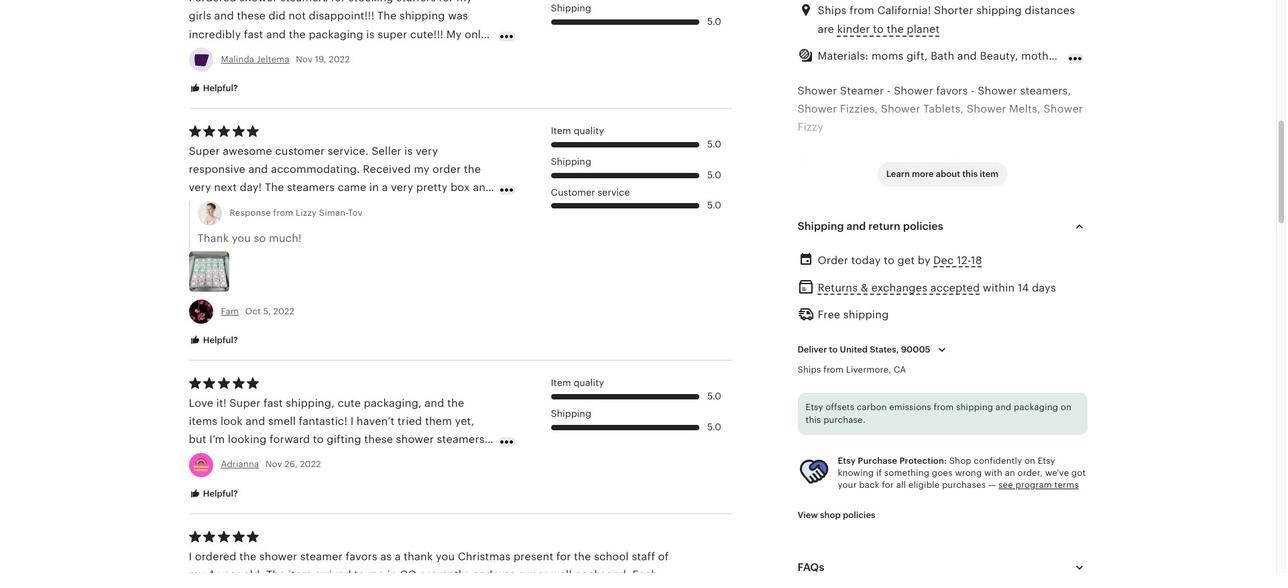 Task type: vqa. For each thing, say whether or not it's contained in the screenshot.
the bottom These
yes



Task type: locate. For each thing, give the bounding box(es) containing it.
0 vertical spatial packaging
[[309, 28, 364, 41]]

1 horizontal spatial policies
[[903, 220, 944, 233]]

1 vertical spatial this
[[806, 415, 821, 425]]

2 horizontal spatial so
[[466, 218, 479, 231]]

a right "give"
[[918, 175, 924, 188]]

0 vertical spatial valentine's
[[838, 267, 894, 279]]

ordered inside the super awesome customer service. seller is very responsive and accommodating. received my order the very next day! the steamers came in a very pretty box and packaged nicely. i ordered the lavender and eucalyptus, love the scents. they look very pretty too. thank you so much!!!
[[286, 200, 328, 212]]

1 vertical spatial you
[[232, 232, 251, 245]]

policies up "cost)"
[[843, 511, 876, 521]]

steamers up did
[[280, 0, 328, 4]]

policies down 'nature!'
[[903, 220, 944, 233]]

special down pamper
[[912, 303, 949, 316]]

so inside the super awesome customer service. seller is very responsive and accommodating. received my order the very next day! the steamers came in a very pretty box and packaged nicely. i ordered the lavender and eucalyptus, love the scents. they look very pretty too. thank you so much!!!
[[466, 218, 479, 231]]

0 horizontal spatial or
[[267, 64, 278, 77]]

0 vertical spatial helpful?
[[201, 83, 238, 93]]

order
[[298, 46, 326, 59], [315, 64, 344, 77], [433, 163, 461, 176]]

2022 right 26,
[[300, 460, 321, 470]]

1 horizontal spatial with
[[1059, 467, 1081, 480]]

and down friend
[[1040, 340, 1060, 352]]

1 vertical spatial or
[[887, 285, 898, 298]]

on down my
[[453, 46, 467, 59]]

with up "terms"
[[1059, 467, 1081, 480]]

beautiful
[[810, 504, 856, 516]]

1 vertical spatial policies
[[843, 511, 876, 521]]

2 helpful? button from the top
[[179, 329, 248, 353]]

super up responsive
[[189, 145, 220, 158]]

a
[[918, 175, 924, 188], [382, 181, 388, 194], [919, 248, 925, 261], [941, 267, 947, 279], [903, 303, 909, 316], [798, 485, 804, 498], [798, 522, 804, 535]]

etsy for etsy purchase protection:
[[838, 456, 856, 466]]

to inside love it!   super fast shipping, cute packaging, and the items look and smell fantastic!   i haven't tried them yet, but i'm looking forward to gifting these shower steamers this year. very satisfied! :)  thanks so much!
[[313, 434, 324, 446]]

item for love it!   super fast shipping, cute packaging, and the items look and smell fantastic!   i haven't tried them yet, but i'm looking forward to gifting these shower steamers this year. very satisfied! :)  thanks so much!
[[551, 378, 571, 389]]

for up them,
[[351, 46, 365, 59]]

this down but
[[189, 452, 208, 465]]

ordered inside i ordered shower steamers for stocking stuffers for my girls and these did not disappoint!!! the shipping was incredibly fast and the packaging is super cute!!! my only regret is that i didn't order any for myself. if you're on the fence whether or not to order them, do it!!!
[[195, 0, 237, 4]]

cost)
[[837, 522, 863, 535]]

helpful? button for adrianna nov 26, 2022
[[179, 482, 248, 507]]

accepted
[[931, 282, 980, 294]]

all natural ❀ vegan ❀ non gmo ❀ colorant from roots ❀ essential oils ❀ give a gift from nature ❀  only pure ingredients from nature!
[[798, 157, 1083, 206]]

see
[[999, 480, 1014, 490]]

christmas,
[[822, 340, 878, 352]]

packaging
[[309, 28, 364, 41], [1014, 402, 1059, 412]]

1 horizontal spatial you
[[444, 218, 464, 231]]

1 vertical spatial fast
[[264, 397, 283, 410]]

0 horizontal spatial etsy
[[806, 402, 823, 412]]

etsy
[[806, 402, 823, 412], [838, 456, 856, 466], [1038, 456, 1056, 466]]

1 horizontal spatial pretty
[[416, 181, 448, 194]]

fast inside love it!   super fast shipping, cute packaging, and the items look and smell fantastic!   i haven't tried them yet, but i'm looking forward to gifting these shower steamers this year. very satisfied! :)  thanks so much!
[[264, 397, 283, 410]]

2022 right 19,
[[329, 54, 350, 64]]

a inside all natural ❀ vegan ❀ non gmo ❀ colorant from roots ❀ essential oils ❀ give a gift from nature ❀  only pure ingredients from nature!
[[918, 175, 924, 188]]

i
[[189, 0, 192, 4], [259, 46, 262, 59], [280, 200, 283, 212], [351, 415, 354, 428]]

these inside i ordered shower steamers for stocking stuffers for my girls and these did not disappoint!!! the shipping was incredibly fast and the packaging is super cute!!! my only regret is that i didn't order any for myself. if you're on the fence whether or not to order them, do it!!!
[[237, 10, 266, 22]]

ships down deliver
[[798, 365, 821, 375]]

goes
[[932, 468, 953, 478]]

the inside love it!   super fast shipping, cute packaging, and the items look and smell fantastic!   i haven't tried them yet, but i'm looking forward to gifting these shower steamers this year. very satisfied! :)  thanks so much!
[[447, 397, 464, 410]]

occasion:
[[968, 248, 1019, 261], [952, 303, 1003, 316]]

gift down return
[[881, 248, 899, 261]]

1 helpful? from the top
[[201, 83, 238, 93]]

steamer
[[867, 467, 910, 480]]

to up :)
[[313, 434, 324, 446]]

is right seller
[[405, 145, 413, 158]]

valentine's up &
[[838, 267, 894, 279]]

and up too.
[[402, 200, 421, 212]]

on right name
[[1006, 504, 1020, 516]]

2 horizontal spatial etsy
[[1038, 456, 1056, 466]]

stocking inside i ordered shower steamers for stocking stuffers for my girls and these did not disappoint!!! the shipping was incredibly fast and the packaging is super cute!!! my only regret is that i didn't order any for myself. if you're on the fence whether or not to order them, do it!!!
[[349, 0, 394, 4]]

very up packaged
[[189, 181, 211, 194]]

1 vertical spatial look
[[221, 415, 243, 428]]

policies
[[903, 220, 944, 233], [843, 511, 876, 521]]

2 horizontal spatial this
[[963, 169, 978, 179]]

1 vertical spatial ordered
[[286, 200, 328, 212]]

the inside i ordered shower steamers for stocking stuffers for my girls and these did not disappoint!!! the shipping was incredibly fast and the packaging is super cute!!! my only regret is that i didn't order any for myself. if you're on the fence whether or not to order them, do it!!!
[[377, 10, 397, 22]]

free shipping
[[818, 309, 889, 321]]

shipping inside the 'ships from california! shorter shipping distances are'
[[977, 4, 1022, 17]]

0 vertical spatial stocking
[[349, 0, 394, 4]]

for inside "list includes: ❀  12 big shower steamers  - 2'' each  (lavender, mint, grapefruit, eucaltypus) each shower steamer is individually wrapped and with a label. ❀  beautiful gift box (you can add name on the box for a small cost)"
[[1065, 504, 1080, 516]]

shipping down stuffers
[[400, 10, 445, 22]]

etsy up we've
[[1038, 456, 1056, 466]]

you down eucalyptus, at the top left
[[444, 218, 464, 231]]

1 horizontal spatial ordered
[[286, 200, 328, 212]]

shower
[[239, 0, 277, 4], [843, 431, 881, 444], [396, 434, 434, 446], [826, 467, 864, 480]]

❀ left shop
[[798, 504, 807, 516]]

1 vertical spatial item
[[551, 378, 571, 389]]

from down gmo
[[950, 175, 974, 188]]

to left pamper
[[901, 285, 912, 298]]

a inside the super awesome customer service. seller is very responsive and accommodating. received my order the very next day! the steamers came in a very pretty box and packaged nicely. i ordered the lavender and eucalyptus, love the scents. they look very pretty too. thank you so much!!!
[[382, 181, 388, 194]]

to inside dropdown button
[[829, 345, 838, 355]]

steamers inside i ordered shower steamers for stocking stuffers for my girls and these did not disappoint!!! the shipping was incredibly fast and the packaging is super cute!!! my only regret is that i didn't order any for myself. if you're on the fence whether or not to order them, do it!!!
[[280, 0, 328, 4]]

shipping inside i ordered shower steamers for stocking stuffers for my girls and these did not disappoint!!! the shipping was incredibly fast and the packaging is super cute!!! my only regret is that i didn't order any for myself. if you're on the fence whether or not to order them, do it!!!
[[400, 10, 445, 22]]

1 horizontal spatial thank
[[410, 218, 442, 231]]

fam link
[[221, 306, 239, 316]]

shop
[[950, 456, 972, 466]]

thank you so much!
[[198, 232, 302, 245]]

0 horizontal spatial -
[[887, 84, 891, 97]]

look inside the super awesome customer service. seller is very responsive and accommodating. received my order the very next day! the steamers came in a very pretty box and packaged nicely. i ordered the lavender and eucalyptus, love the scents. they look very pretty too. thank you so much!!!
[[302, 218, 324, 231]]

0 horizontal spatial gift
[[859, 504, 879, 516]]

packaging up mint,
[[1014, 402, 1059, 412]]

- inside "list includes: ❀  12 big shower steamers  - 2'' each  (lavender, mint, grapefruit, eucaltypus) each shower steamer is individually wrapped and with a label. ❀  beautiful gift box (you can add name on the box for a small cost)"
[[935, 431, 939, 444]]

super right it!
[[230, 397, 261, 410]]

the right "is"
[[820, 248, 837, 261]]

1 vertical spatial helpful? button
[[179, 329, 248, 353]]

them,
[[347, 64, 377, 77]]

0 vertical spatial much!
[[269, 232, 302, 245]]

shower
[[798, 84, 837, 97], [894, 84, 934, 97], [978, 84, 1018, 97], [798, 102, 837, 115], [881, 102, 921, 115], [967, 102, 1007, 115], [1044, 102, 1083, 115]]

0 horizontal spatial a
[[798, 303, 805, 316]]

2 vertical spatial helpful? button
[[179, 482, 248, 507]]

carbon
[[857, 402, 887, 412]]

0 vertical spatial a
[[1022, 248, 1029, 261]]

the down program
[[1023, 504, 1040, 516]]

from up only
[[1029, 157, 1053, 170]]

etsy inside shop confidently on etsy knowing if something goes wrong with an order, we've got your back for all eligible purchases —
[[1038, 456, 1056, 466]]

pretty
[[416, 181, 448, 194], [352, 218, 384, 231]]

i ordered shower steamers for stocking stuffers for my girls and these did not disappoint!!! the shipping was incredibly fast and the packaging is super cute!!! my only regret is that i didn't order any for myself. if you're on the fence whether or not to order them, do it!!!
[[189, 0, 487, 77]]

valentine's
[[838, 267, 894, 279], [1006, 303, 1062, 316]]

you
[[444, 218, 464, 231], [232, 232, 251, 245]]

2 vertical spatial so
[[365, 452, 377, 465]]

is inside the super awesome customer service. seller is very responsive and accommodating. received my order the very next day! the steamers came in a very pretty box and packaged nicely. i ordered the lavender and eucalyptus, love the scents. they look very pretty too. thank you so much!!!
[[405, 145, 413, 158]]

forward
[[270, 434, 310, 446]]

day!
[[240, 181, 262, 194]]

haven't
[[357, 415, 395, 428]]

0 horizontal spatial valentine's
[[838, 267, 894, 279]]

steamers inside the super awesome customer service. seller is very responsive and accommodating. received my order the very next day! the steamers came in a very pretty box and packaged nicely. i ordered the lavender and eucalyptus, love the scents. they look very pretty too. thank you so much!!!
[[287, 181, 335, 194]]

❀ left only
[[1015, 175, 1024, 188]]

mom,
[[950, 267, 980, 279]]

shipping inside etsy offsets carbon emissions from shipping and packaging on this purchase.
[[957, 402, 994, 412]]

etsy inside etsy offsets carbon emissions from shipping and packaging on this purchase.
[[806, 402, 823, 412]]

etsy up knowing
[[838, 456, 856, 466]]

shower up your
[[826, 467, 864, 480]]

small
[[807, 522, 834, 535]]

2 item quality from the top
[[551, 378, 604, 389]]

1 horizontal spatial nov
[[296, 54, 313, 64]]

1 item from the top
[[551, 126, 571, 136]]

1 vertical spatial my
[[414, 163, 430, 176]]

0 vertical spatial 2022
[[329, 54, 350, 64]]

it!
[[216, 397, 227, 410]]

these inside love it!   super fast shipping, cute packaging, and the items look and smell fantastic!   i haven't tried them yet, but i'm looking forward to gifting these shower steamers this year. very satisfied! :)  thanks so much!
[[364, 434, 393, 446]]

0 vertical spatial occasion:
[[968, 248, 1019, 261]]

this inside etsy offsets carbon emissions from shipping and packaging on this purchase.
[[806, 415, 821, 425]]

3 helpful? button from the top
[[179, 482, 248, 507]]

-
[[887, 84, 891, 97], [971, 84, 975, 97], [935, 431, 939, 444]]

all
[[897, 480, 906, 490]]

with inside shop confidently on etsy knowing if something goes wrong with an order, we've got your back for all eligible purchases —
[[985, 468, 1003, 478]]

1 horizontal spatial these
[[364, 434, 393, 446]]

the up yet,
[[447, 397, 464, 410]]

a down exchanges on the right of page
[[903, 303, 909, 316]]

0 horizontal spatial day,
[[1015, 340, 1037, 352]]

pretty up eucalyptus, at the top left
[[416, 181, 448, 194]]

roots
[[1056, 157, 1083, 170]]

1 vertical spatial not
[[281, 64, 299, 77]]

1 vertical spatial valentine's
[[1006, 303, 1062, 316]]

0 horizontal spatial 2022
[[273, 306, 294, 316]]

0 horizontal spatial with
[[985, 468, 1003, 478]]

1 vertical spatial nov
[[266, 460, 282, 470]]

2 quality from the top
[[574, 378, 604, 389]]

4 5.0 from the top
[[707, 200, 722, 211]]

smell
[[268, 415, 296, 428]]

12
[[810, 431, 820, 444]]

occasion: down yourself!
[[952, 303, 1003, 316]]

day, up friend
[[1065, 303, 1087, 316]]

2 vertical spatial this
[[189, 452, 208, 465]]

2 vertical spatial helpful?
[[201, 489, 238, 499]]

i down cute
[[351, 415, 354, 428]]

from
[[850, 4, 875, 17], [1029, 157, 1053, 170], [950, 175, 974, 188], [860, 194, 885, 206], [273, 208, 293, 218], [824, 365, 844, 375], [934, 402, 954, 412]]

2 item from the top
[[551, 378, 571, 389]]

0 vertical spatial you
[[444, 218, 464, 231]]

see program terms
[[999, 480, 1079, 490]]

0 horizontal spatial packaging
[[309, 28, 364, 41]]

1 horizontal spatial packaging
[[1014, 402, 1059, 412]]

0 horizontal spatial nov
[[266, 460, 282, 470]]

you down the scents.
[[232, 232, 251, 245]]

1 horizontal spatial this
[[806, 415, 821, 425]]

0 vertical spatial helpful? button
[[179, 76, 248, 101]]

1 helpful? button from the top
[[179, 76, 248, 101]]

i up they
[[280, 200, 283, 212]]

0 vertical spatial this
[[963, 169, 978, 179]]

1 horizontal spatial my
[[457, 0, 472, 4]]

0 horizontal spatial policies
[[843, 511, 876, 521]]

or inside i ordered shower steamers for stocking stuffers for my girls and these did not disappoint!!! the shipping was incredibly fast and the packaging is super cute!!! my only regret is that i didn't order any for myself. if you're on the fence whether or not to order them, do it!!!
[[267, 64, 278, 77]]

1 horizontal spatial look
[[302, 218, 324, 231]]

0 vertical spatial ships
[[818, 4, 847, 17]]

by
[[918, 254, 931, 267]]

oct
[[245, 306, 261, 316]]

name
[[975, 504, 1004, 516]]

returns & exchanges accepted button
[[818, 278, 980, 298]]

for down "terms"
[[1065, 504, 1080, 516]]

and up the (lavender,
[[996, 402, 1012, 412]]

2 vertical spatial 2022
[[300, 460, 321, 470]]

looking
[[228, 434, 267, 446]]

on inside etsy offsets carbon emissions from shipping and packaging on this purchase.
[[1061, 402, 1072, 412]]

1 quality from the top
[[574, 126, 604, 136]]

3 helpful? from the top
[[201, 489, 238, 499]]

- right favors
[[971, 84, 975, 97]]

and inside "dropdown button"
[[847, 220, 866, 233]]

box left (you
[[882, 504, 901, 516]]

0 horizontal spatial this
[[189, 452, 208, 465]]

0 vertical spatial these
[[237, 10, 266, 22]]

1 vertical spatial gift,
[[943, 340, 964, 352]]

regret
[[189, 46, 221, 59]]

and up the them at the bottom of page
[[425, 397, 445, 410]]

with up '—' on the right
[[985, 468, 1003, 478]]

thank down love
[[198, 232, 229, 245]]

list
[[798, 413, 816, 425]]

a right the in
[[382, 181, 388, 194]]

united
[[840, 345, 868, 355]]

is left super
[[366, 28, 375, 41]]

is
[[366, 28, 375, 41], [224, 46, 232, 59], [405, 145, 413, 158], [912, 467, 921, 480]]

0 vertical spatial or
[[267, 64, 278, 77]]

and inside etsy offsets carbon emissions from shipping and packaging on this purchase.
[[996, 402, 1012, 412]]

list includes: ❀  12 big shower steamers  - 2'' each  (lavender, mint, grapefruit, eucaltypus) each shower steamer is individually wrapped and with a label. ❀  beautiful gift box (you can add name on the box for a small cost)
[[798, 413, 1081, 535]]

it
[[798, 248, 805, 261]]

the down packaged
[[213, 218, 231, 231]]

2''
[[942, 431, 953, 444]]

days
[[1032, 282, 1056, 294]]

more!
[[798, 358, 828, 371]]

is up eligible
[[912, 467, 921, 480]]

is inside "list includes: ❀  12 big shower steamers  - 2'' each  (lavender, mint, grapefruit, eucaltypus) each shower steamer is individually wrapped and with a label. ❀  beautiful gift box (you can add name on the box for a small cost)"
[[912, 467, 921, 480]]

0 horizontal spatial fast
[[244, 28, 263, 41]]

gift inside "list includes: ❀  12 big shower steamers  - 2'' each  (lavender, mint, grapefruit, eucaltypus) each shower steamer is individually wrapped and with a label. ❀  beautiful gift box (you can add name on the box for a small cost)"
[[859, 504, 879, 516]]

0 horizontal spatial stocking
[[349, 0, 394, 4]]

a down friend,
[[798, 303, 805, 316]]

or down the jeltema
[[267, 64, 278, 77]]

the left tov
[[330, 200, 348, 212]]

0 horizontal spatial look
[[221, 415, 243, 428]]

0 vertical spatial look
[[302, 218, 324, 231]]

dec
[[934, 254, 954, 267]]

for
[[331, 0, 346, 4], [439, 0, 454, 4], [351, 46, 365, 59], [902, 248, 916, 261], [885, 303, 900, 316], [882, 480, 894, 490], [1065, 504, 1080, 516]]

ships from livermore, ca
[[798, 365, 906, 375]]

a up wife,
[[1022, 248, 1029, 261]]

look down lizzy
[[302, 218, 324, 231]]

my inside i ordered shower steamers for stocking stuffers for my girls and these did not disappoint!!! the shipping was incredibly fast and the packaging is super cute!!! my only regret is that i didn't order any for myself. if you're on the fence whether or not to order them, do it!!!
[[457, 0, 472, 4]]

helpful? down fence
[[201, 83, 238, 93]]

for up was
[[439, 0, 454, 4]]

0 vertical spatial pretty
[[416, 181, 448, 194]]

ships inside the 'ships from california! shorter shipping distances are'
[[818, 4, 847, 17]]

0 vertical spatial fast
[[244, 28, 263, 41]]

shipping
[[977, 4, 1022, 17], [400, 10, 445, 22], [844, 309, 889, 321], [957, 402, 994, 412]]

0 vertical spatial nov
[[296, 54, 313, 64]]

1 vertical spatial packaging
[[1014, 402, 1059, 412]]

i inside the super awesome customer service. seller is very responsive and accommodating. received my order the very next day! the steamers came in a very pretty box and packaged nicely. i ordered the lavender and eucalyptus, love the scents. they look very pretty too. thank you so much!!!
[[280, 200, 283, 212]]

1 vertical spatial the
[[265, 181, 284, 194]]

nov left 26,
[[266, 460, 282, 470]]

fast up smell
[[264, 397, 283, 410]]

get
[[898, 254, 915, 267]]

a left label.
[[798, 485, 804, 498]]

policies inside view shop policies button
[[843, 511, 876, 521]]

to left united
[[829, 345, 838, 355]]

box up eucalyptus, at the top left
[[451, 181, 470, 194]]

only
[[1027, 175, 1052, 188]]

1 vertical spatial much!
[[380, 452, 413, 465]]

and up see program terms 'link'
[[1036, 467, 1056, 480]]

0 horizontal spatial box
[[451, 181, 470, 194]]

90005
[[901, 345, 931, 355]]

1 horizontal spatial much!
[[380, 452, 413, 465]]

to left get
[[884, 254, 895, 267]]

helpful?
[[201, 83, 238, 93], [201, 335, 238, 345], [201, 489, 238, 499]]

2022 right "5,"
[[273, 306, 294, 316]]

to right kinder
[[873, 23, 884, 36]]

steamers down yet,
[[437, 434, 485, 446]]

i'm
[[209, 434, 225, 446]]

thank right too.
[[410, 218, 442, 231]]

the
[[887, 23, 904, 36], [289, 28, 306, 41], [470, 46, 487, 59], [464, 163, 481, 176], [330, 200, 348, 212], [213, 218, 231, 231], [820, 248, 837, 261], [447, 397, 464, 410], [1023, 504, 1040, 516]]

much! down they
[[269, 232, 302, 245]]

nicely.
[[243, 200, 277, 212]]

kinder
[[837, 23, 870, 36]]

1 horizontal spatial valentine's
[[1006, 303, 1062, 316]]

fast inside i ordered shower steamers for stocking stuffers for my girls and these did not disappoint!!! the shipping was incredibly fast and the packaging is super cute!!! my only regret is that i didn't order any for myself. if you're on the fence whether or not to order them, do it!!!
[[244, 28, 263, 41]]

my inside the super awesome customer service. seller is very responsive and accommodating. received my order the very next day! the steamers came in a very pretty box and packaged nicely. i ordered the lavender and eucalyptus, love the scents. they look very pretty too. thank you so much!!!
[[414, 163, 430, 176]]

but
[[189, 434, 206, 446]]

1 horizontal spatial stocking
[[1032, 248, 1077, 261]]

helpful? for adrianna nov 26, 2022
[[201, 489, 238, 499]]

0 horizontal spatial these
[[237, 10, 266, 22]]

1 vertical spatial order
[[315, 64, 344, 77]]

0 vertical spatial thank
[[410, 218, 442, 231]]

deliver
[[798, 345, 827, 355]]

order up eucalyptus, at the top left
[[433, 163, 461, 176]]

helpful? for malinda jeltema nov 19, 2022
[[201, 83, 238, 93]]

from inside the 'ships from california! shorter shipping distances are'
[[850, 4, 875, 17]]

1 vertical spatial gift
[[859, 504, 879, 516]]

this up 12
[[806, 415, 821, 425]]

appreciate
[[842, 321, 898, 334]]

tried
[[398, 415, 422, 428]]

helpful? button down year.
[[179, 482, 248, 507]]

thanks
[[325, 452, 362, 465]]

box down see program terms 'link'
[[1043, 504, 1062, 516]]

shower down tried
[[396, 434, 434, 446]]

1 horizontal spatial so
[[365, 452, 377, 465]]

etsy purchase protection:
[[838, 456, 947, 466]]

stuffers
[[397, 0, 436, 4]]

got
[[1072, 468, 1086, 478]]

0 vertical spatial item quality
[[551, 126, 604, 136]]

it is the perfect gift for a special occasion: a stocking stuffer, valentine's day, for a mom, teacher, wife, friend, coworker or to pamper yourself! a wonderful gift for a special occasion: valentine's day, teacher appreciate day, anniversary gift, best friend day, christmas, bridesmaid gift, mother's day, and more!
[[798, 248, 1087, 371]]

day, up bridesmaid
[[901, 321, 923, 334]]

fizzy
[[798, 121, 824, 133]]

on up order,
[[1025, 456, 1036, 466]]

so down the scents.
[[254, 232, 266, 245]]

give
[[892, 175, 915, 188]]

ordered up they
[[286, 200, 328, 212]]

wrong
[[955, 468, 982, 478]]

oils
[[859, 175, 877, 188]]

order left the any
[[298, 46, 326, 59]]

1 vertical spatial these
[[364, 434, 393, 446]]

the up super
[[377, 10, 397, 22]]

0 horizontal spatial gift,
[[943, 340, 964, 352]]

did
[[269, 10, 286, 22]]

it!!!
[[396, 64, 413, 77]]

0 vertical spatial item
[[551, 126, 571, 136]]

1 item quality from the top
[[551, 126, 604, 136]]

my right received
[[414, 163, 430, 176]]

pure
[[1055, 175, 1079, 188]]

about
[[936, 169, 961, 179]]

0 vertical spatial quality
[[574, 126, 604, 136]]

0 horizontal spatial the
[[265, 181, 284, 194]]

❀ right oils
[[880, 175, 889, 188]]

0 vertical spatial my
[[457, 0, 472, 4]]

to inside button
[[873, 23, 884, 36]]



Task type: describe. For each thing, give the bounding box(es) containing it.
exchanges
[[872, 282, 928, 294]]

program
[[1016, 480, 1052, 490]]

coworker
[[835, 285, 884, 298]]

we've
[[1046, 468, 1069, 478]]

for up disappoint!!!
[[331, 0, 346, 4]]

0 vertical spatial special
[[928, 248, 965, 261]]

1 vertical spatial special
[[912, 303, 949, 316]]

bridesmaid
[[881, 340, 940, 352]]

this inside love it!   super fast shipping, cute packaging, and the items look and smell fantastic!   i haven't tried them yet, but i'm looking forward to gifting these shower steamers this year. very satisfied! :)  thanks so much!
[[189, 452, 208, 465]]

0 horizontal spatial so
[[254, 232, 266, 245]]

states,
[[870, 345, 899, 355]]

5,
[[263, 306, 271, 316]]

steamers inside "list includes: ❀  12 big shower steamers  - 2'' each  (lavender, mint, grapefruit, eucaltypus) each shower steamer is individually wrapped and with a label. ❀  beautiful gift box (you can add name on the box for a small cost)"
[[884, 431, 932, 444]]

:)
[[315, 452, 322, 465]]

view shop policies
[[798, 511, 876, 521]]

today
[[852, 254, 881, 267]]

them
[[425, 415, 452, 428]]

a right for
[[941, 267, 947, 279]]

ca
[[894, 365, 906, 375]]

thank inside the super awesome customer service. seller is very responsive and accommodating. received my order the very next day! the steamers came in a very pretty box and packaged nicely. i ordered the lavender and eucalyptus, love the scents. they look very pretty too. thank you so much!!!
[[410, 218, 442, 231]]

3 5.0 from the top
[[707, 170, 722, 180]]

the inside it is the perfect gift for a special occasion: a stocking stuffer, valentine's day, for a mom, teacher, wife, friend, coworker or to pamper yourself! a wonderful gift for a special occasion: valentine's day, teacher appreciate day, anniversary gift, best friend day, christmas, bridesmaid gift, mother's day, and more!
[[820, 248, 837, 261]]

18
[[971, 254, 983, 267]]

i up girls
[[189, 0, 192, 4]]

2 vertical spatial day,
[[798, 340, 819, 352]]

etsy offsets carbon emissions from shipping and packaging on this purchase.
[[806, 402, 1072, 425]]

1 vertical spatial pretty
[[352, 218, 384, 231]]

within
[[983, 282, 1015, 294]]

1 horizontal spatial a
[[1022, 248, 1029, 261]]

1 horizontal spatial box
[[882, 504, 901, 516]]

from down oils
[[860, 194, 885, 206]]

1 vertical spatial a
[[798, 303, 805, 316]]

from inside etsy offsets carbon emissions from shipping and packaging on this purchase.
[[934, 402, 954, 412]]

packaging,
[[364, 397, 422, 410]]

returns
[[818, 282, 858, 294]]

lavender
[[350, 200, 399, 212]]

(you
[[904, 504, 927, 516]]

1 vertical spatial day,
[[901, 321, 923, 334]]

26,
[[285, 460, 298, 470]]

natural
[[814, 157, 852, 170]]

a right get
[[919, 248, 925, 261]]

0 vertical spatial gift,
[[990, 321, 1012, 334]]

shower down purchase.
[[843, 431, 881, 444]]

2 horizontal spatial 2022
[[329, 54, 350, 64]]

item quality for love it!   super fast shipping, cute packaging, and the items look and smell fantastic!   i haven't tried them yet, but i'm looking forward to gifting these shower steamers this year. very satisfied! :)  thanks so much!
[[551, 378, 604, 389]]

0 vertical spatial day,
[[1065, 303, 1087, 316]]

❀ down all
[[798, 175, 807, 188]]

my
[[447, 28, 462, 41]]

the up eucalyptus, at the top left
[[464, 163, 481, 176]]

teacher
[[798, 321, 839, 334]]

0 vertical spatial order
[[298, 46, 326, 59]]

order today to get by dec 12-18
[[818, 254, 983, 267]]

california!
[[878, 4, 931, 17]]

steamers inside love it!   super fast shipping, cute packaging, and the items look and smell fantastic!   i haven't tried them yet, but i'm looking forward to gifting these shower steamers this year. very satisfied! :)  thanks so much!
[[437, 434, 485, 446]]

learn more about this item
[[887, 169, 999, 179]]

love
[[189, 397, 213, 410]]

fam oct 5, 2022
[[221, 306, 294, 316]]

❀ left "non"
[[903, 157, 911, 170]]

received
[[363, 163, 411, 176]]

stocking inside it is the perfect gift for a special occasion: a stocking stuffer, valentine's day, for a mom, teacher, wife, friend, coworker or to pamper yourself! a wonderful gift for a special occasion: valentine's day, teacher appreciate day, anniversary gift, best friend day, christmas, bridesmaid gift, mother's day, and more!
[[1032, 248, 1077, 261]]

ships for ships from livermore, ca
[[798, 365, 821, 375]]

back
[[860, 480, 880, 490]]

box inside the super awesome customer service. seller is very responsive and accommodating. received my order the very next day! the steamers came in a very pretty box and packaged nicely. i ordered the lavender and eucalyptus, love the scents. they look very pretty too. thank you so much!!!
[[451, 181, 470, 194]]

etsy for etsy offsets carbon emissions from shipping and packaging on this purchase.
[[806, 402, 823, 412]]

wonderful
[[808, 303, 862, 316]]

and up eucalyptus, at the top left
[[473, 181, 493, 194]]

protection:
[[900, 456, 947, 466]]

the inside button
[[887, 23, 904, 36]]

melts,
[[1010, 102, 1041, 115]]

gift inside all natural ❀ vegan ❀ non gmo ❀ colorant from roots ❀ essential oils ❀ give a gift from nature ❀  only pure ingredients from nature!
[[927, 175, 947, 188]]

1 vertical spatial occasion:
[[952, 303, 1003, 316]]

you inside the super awesome customer service. seller is very responsive and accommodating. received my order the very next day! the steamers came in a very pretty box and packaged nicely. i ordered the lavender and eucalyptus, love the scents. they look very pretty too. thank you so much!!!
[[444, 218, 464, 231]]

super inside the super awesome customer service. seller is very responsive and accommodating. received my order the very next day! the steamers came in a very pretty box and packaged nicely. i ordered the lavender and eucalyptus, love the scents. they look very pretty too. thank you so much!!!
[[189, 145, 220, 158]]

each
[[956, 431, 981, 444]]

steamer
[[840, 84, 884, 97]]

the inside "list includes: ❀  12 big shower steamers  - 2'' each  (lavender, mint, grapefruit, eucaltypus) each shower steamer is individually wrapped and with a label. ❀  beautiful gift box (you can add name on the box for a small cost)"
[[1023, 504, 1040, 516]]

kinder to the planet button
[[837, 20, 940, 39]]

0 vertical spatial day,
[[897, 267, 918, 279]]

whether
[[221, 64, 264, 77]]

love
[[189, 218, 211, 231]]

much! inside love it!   super fast shipping, cute packaging, and the items look and smell fantastic!   i haven't tried them yet, but i'm looking forward to gifting these shower steamers this year. very satisfied! :)  thanks so much!
[[380, 452, 413, 465]]

very down siman-
[[327, 218, 349, 231]]

this inside learn more about this item "dropdown button"
[[963, 169, 978, 179]]

return
[[869, 220, 901, 233]]

1 vertical spatial day,
[[1015, 340, 1037, 352]]

the down only
[[470, 46, 487, 59]]

planet
[[907, 23, 940, 36]]

more
[[912, 169, 934, 179]]

service.
[[328, 145, 369, 158]]

on inside i ordered shower steamers for stocking stuffers for my girls and these did not disappoint!!! the shipping was incredibly fast and the packaging is super cute!!! my only regret is that i didn't order any for myself. if you're on the fence whether or not to order them, do it!!!
[[453, 46, 467, 59]]

a down view
[[798, 522, 804, 535]]

view shop policies button
[[788, 504, 886, 528]]

you're
[[418, 46, 450, 59]]

❀ left 12
[[798, 431, 807, 444]]

2022 for oct 5, 2022
[[273, 306, 294, 316]]

are
[[818, 23, 835, 36]]

2 5.0 from the top
[[707, 139, 722, 150]]

and up the incredibly on the left top
[[214, 10, 234, 22]]

year.
[[211, 452, 236, 465]]

stuffer,
[[798, 267, 835, 279]]

malinda jeltema nov 19, 2022
[[221, 54, 350, 64]]

with inside "list includes: ❀  12 big shower steamers  - 2'' each  (lavender, mint, grapefruit, eucaltypus) each shower steamer is individually wrapped and with a label. ❀  beautiful gift box (you can add name on the box for a small cost)"
[[1059, 467, 1081, 480]]

nature!
[[888, 194, 925, 206]]

0 horizontal spatial you
[[232, 232, 251, 245]]

very right seller
[[416, 145, 438, 158]]

to inside i ordered shower steamers for stocking stuffers for my girls and these did not disappoint!!! the shipping was incredibly fast and the packaging is super cute!!! my only regret is that i didn't order any for myself. if you're on the fence whether or not to order them, do it!!!
[[301, 64, 312, 77]]

grapefruit,
[[798, 449, 855, 462]]

or inside it is the perfect gift for a special occasion: a stocking stuffer, valentine's day, for a mom, teacher, wife, friend, coworker or to pamper yourself! a wonderful gift for a special occasion: valentine's day, teacher appreciate day, anniversary gift, best friend day, christmas, bridesmaid gift, mother's day, and more!
[[887, 285, 898, 298]]

to inside it is the perfect gift for a special occasion: a stocking stuffer, valentine's day, for a mom, teacher, wife, friend, coworker or to pamper yourself! a wonderful gift for a special occasion: valentine's day, teacher appreciate day, anniversary gift, best friend day, christmas, bridesmaid gift, mother's day, and more!
[[901, 285, 912, 298]]

super inside love it!   super fast shipping, cute packaging, and the items look and smell fantastic!   i haven't tried them yet, but i'm looking forward to gifting these shower steamers this year. very satisfied! :)  thanks so much!
[[230, 397, 261, 410]]

0 vertical spatial gift
[[881, 248, 899, 261]]

item quality for super awesome customer service. seller is very responsive and accommodating. received my order the very next day! the steamers came in a very pretty box and packaged nicely. i ordered the lavender and eucalyptus, love the scents. they look very pretty too. thank you so much!!!
[[551, 126, 604, 136]]

shower inside i ordered shower steamers for stocking stuffers for my girls and these did not disappoint!!! the shipping was incredibly fast and the packaging is super cute!!! my only regret is that i didn't order any for myself. if you're on the fence whether or not to order them, do it!!!
[[239, 0, 277, 4]]

i inside love it!   super fast shipping, cute packaging, and the items look and smell fantastic!   i haven't tried them yet, but i'm looking forward to gifting these shower steamers this year. very satisfied! :)  thanks so much!
[[351, 415, 354, 428]]

yet,
[[455, 415, 475, 428]]

offsets
[[826, 402, 855, 412]]

is
[[808, 248, 817, 261]]

1 vertical spatial thank
[[198, 232, 229, 245]]

next
[[214, 181, 237, 194]]

from down united
[[824, 365, 844, 375]]

2 horizontal spatial -
[[971, 84, 975, 97]]

helpful? button for malinda jeltema nov 19, 2022
[[179, 76, 248, 101]]

ships for ships from california! shorter shipping distances are
[[818, 4, 847, 17]]

satisfied!
[[265, 452, 312, 465]]

2 horizontal spatial box
[[1043, 504, 1062, 516]]

and inside it is the perfect gift for a special occasion: a stocking stuffer, valentine's day, for a mom, teacher, wife, friend, coworker or to pamper yourself! a wonderful gift for a special occasion: valentine's day, teacher appreciate day, anniversary gift, best friend day, christmas, bridesmaid gift, mother's day, and more!
[[1040, 340, 1060, 352]]

❀ left item
[[968, 157, 977, 170]]

2 helpful? from the top
[[201, 335, 238, 345]]

shower inside love it!   super fast shipping, cute packaging, and the items look and smell fantastic!   i haven't tried them yet, but i'm looking forward to gifting these shower steamers this year. very satisfied! :)  thanks so much!
[[396, 434, 434, 446]]

non
[[914, 157, 936, 170]]

shipping inside "dropdown button"
[[798, 220, 844, 233]]

and up looking in the left of the page
[[246, 415, 265, 428]]

order inside the super awesome customer service. seller is very responsive and accommodating. received my order the very next day! the steamers came in a very pretty box and packaged nicely. i ordered the lavender and eucalyptus, love the scents. they look very pretty too. thank you so much!!!
[[433, 163, 461, 176]]

packaging inside etsy offsets carbon emissions from shipping and packaging on this purchase.
[[1014, 402, 1059, 412]]

item for super awesome customer service. seller is very responsive and accommodating. received my order the very next day! the steamers came in a very pretty box and packaged nicely. i ordered the lavender and eucalyptus, love the scents. they look very pretty too. thank you so much!!!
[[551, 126, 571, 136]]

kinder to the planet
[[837, 23, 940, 36]]

6 5.0 from the top
[[707, 422, 722, 433]]

very down received
[[391, 181, 413, 194]]

5 5.0 from the top
[[707, 391, 722, 402]]

0 vertical spatial not
[[289, 10, 306, 22]]

shower steamer - shower favors - shower steamers, shower fizzies, shower tablets, shower melts, shower fizzy
[[798, 84, 1083, 133]]

friend,
[[798, 285, 832, 298]]

from up they
[[273, 208, 293, 218]]

view details of this review photo by fam image
[[189, 251, 229, 292]]

seller
[[372, 145, 402, 158]]

and up day!
[[248, 163, 268, 176]]

1 vertical spatial gift
[[865, 303, 883, 316]]

only
[[465, 28, 487, 41]]

very
[[239, 452, 262, 465]]

frequently asked questions image
[[1072, 560, 1088, 574]]

ingredients
[[798, 194, 857, 206]]

quality for super awesome customer service. seller is very responsive and accommodating. received my order the very next day! the steamers came in a very pretty box and packaged nicely. i ordered the lavender and eucalyptus, love the scents. they look very pretty too. thank you so much!!!
[[574, 126, 604, 136]]

awesome
[[223, 145, 272, 158]]

individually
[[924, 467, 984, 480]]

0 horizontal spatial much!
[[269, 232, 302, 245]]

scents.
[[233, 218, 271, 231]]

packaging inside i ordered shower steamers for stocking stuffers for my girls and these did not disappoint!!! the shipping was incredibly fast and the packaging is super cute!!! my only regret is that i didn't order any for myself. if you're on the fence whether or not to order them, do it!!!
[[309, 28, 364, 41]]

policies inside the shipping and return policies "dropdown button"
[[903, 220, 944, 233]]

purchases
[[942, 480, 986, 490]]

the inside the super awesome customer service. seller is very responsive and accommodating. received my order the very next day! the steamers came in a very pretty box and packaged nicely. i ordered the lavender and eucalyptus, love the scents. they look very pretty too. thank you so much!!!
[[265, 181, 284, 194]]

is left "that"
[[224, 46, 232, 59]]

2022 for nov 26, 2022
[[300, 460, 321, 470]]

order
[[818, 254, 849, 267]]

eligible
[[909, 480, 940, 490]]

on inside shop confidently on etsy knowing if something goes wrong with an order, we've got your back for all eligible purchases —
[[1025, 456, 1036, 466]]

for inside shop confidently on etsy knowing if something goes wrong with an order, we've got your back for all eligible purchases —
[[882, 480, 894, 490]]

shipping down 'coworker' at right
[[844, 309, 889, 321]]

the up didn't
[[289, 28, 306, 41]]

and inside "list includes: ❀  12 big shower steamers  - 2'' each  (lavender, mint, grapefruit, eucaltypus) each shower steamer is individually wrapped and with a label. ❀  beautiful gift box (you can add name on the box for a small cost)"
[[1036, 467, 1056, 480]]

❀ up oils
[[855, 157, 864, 170]]

quality for love it!   super fast shipping, cute packaging, and the items look and smell fantastic!   i haven't tried them yet, but i'm looking forward to gifting these shower steamers this year. very satisfied! :)  thanks so much!
[[574, 378, 604, 389]]

on inside "list includes: ❀  12 big shower steamers  - 2'' each  (lavender, mint, grapefruit, eucaltypus) each shower steamer is individually wrapped and with a label. ❀  beautiful gift box (you can add name on the box for a small cost)"
[[1006, 504, 1020, 516]]

so inside love it!   super fast shipping, cute packaging, and the items look and smell fantastic!   i haven't tried them yet, but i'm looking forward to gifting these shower steamers this year. very satisfied! :)  thanks so much!
[[365, 452, 377, 465]]

tablets,
[[924, 102, 964, 115]]

nature
[[977, 175, 1012, 188]]

i right "that"
[[259, 46, 262, 59]]

1 5.0 from the top
[[707, 16, 722, 27]]

cute!!!
[[410, 28, 444, 41]]

adrianna
[[221, 460, 259, 470]]

if
[[877, 468, 882, 478]]

and down did
[[266, 28, 286, 41]]

for down returns & exchanges accepted button
[[885, 303, 900, 316]]

vegan
[[867, 157, 900, 170]]

see program terms link
[[999, 480, 1079, 490]]

&
[[861, 282, 869, 294]]

much!!!
[[189, 236, 228, 249]]

look inside love it!   super fast shipping, cute packaging, and the items look and smell fantastic!   i haven't tried them yet, but i'm looking forward to gifting these shower steamers this year. very satisfied! :)  thanks so much!
[[221, 415, 243, 428]]

anniversary
[[926, 321, 987, 334]]

emissions
[[890, 402, 932, 412]]

for left by
[[902, 248, 916, 261]]

shipping,
[[286, 397, 335, 410]]

teacher,
[[983, 267, 1026, 279]]

gmo
[[939, 157, 966, 170]]



